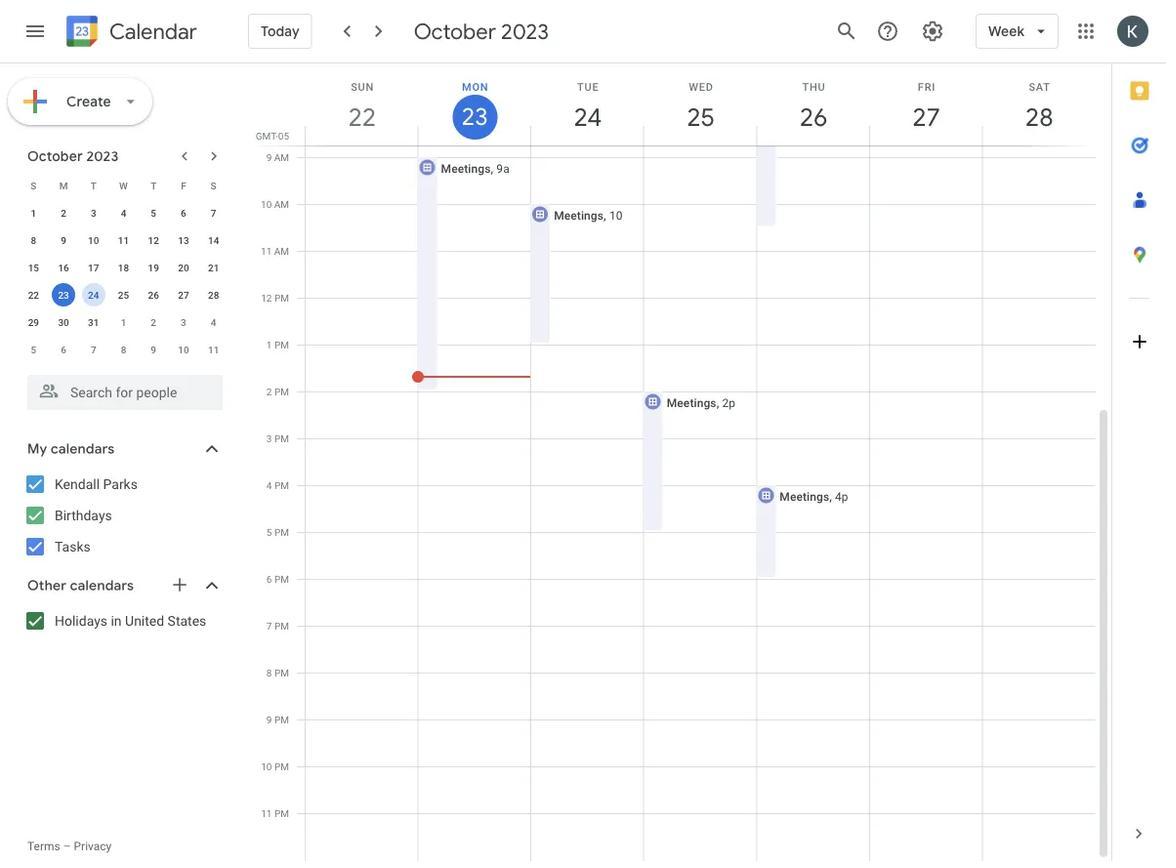 Task type: locate. For each thing, give the bounding box(es) containing it.
2 for 'november 2' element
[[151, 317, 156, 328]]

10 am
[[261, 198, 289, 210]]

2 vertical spatial 4
[[267, 480, 272, 491]]

pm up 1 pm
[[274, 292, 289, 304]]

pm down '6 pm'
[[274, 620, 289, 632]]

27 inside row
[[178, 289, 189, 301]]

row down 18 element
[[19, 281, 229, 309]]

3 row from the top
[[19, 227, 229, 254]]

main drawer image
[[23, 20, 47, 43]]

23 inside mon 23
[[460, 102, 487, 132]]

26
[[799, 101, 827, 133], [148, 289, 159, 301]]

my calendars list
[[4, 469, 242, 563]]

23 inside 23, today element
[[58, 289, 69, 301]]

tab list
[[1113, 63, 1166, 807]]

fri 27
[[911, 81, 939, 133]]

24 column header
[[531, 63, 644, 146]]

1 vertical spatial 25
[[118, 289, 129, 301]]

12
[[148, 234, 159, 246], [261, 292, 272, 304]]

november 1 element
[[112, 311, 135, 334]]

11 down november 4 "element"
[[208, 344, 219, 356]]

pm down 8 pm
[[274, 714, 289, 726]]

3 up the 'november 10' 'element'
[[181, 317, 186, 328]]

f
[[181, 180, 186, 191]]

3
[[91, 207, 96, 219], [181, 317, 186, 328], [267, 433, 272, 444]]

wed
[[689, 81, 714, 93]]

7 pm from the top
[[274, 573, 289, 585]]

calendars
[[51, 441, 115, 458], [70, 577, 134, 595]]

add other calendars image
[[170, 575, 190, 595]]

thu 26
[[799, 81, 827, 133]]

None search field
[[0, 367, 242, 410]]

pm for 9 pm
[[274, 714, 289, 726]]

8
[[31, 234, 36, 246], [121, 344, 126, 356], [267, 667, 272, 679]]

12 inside 12 element
[[148, 234, 159, 246]]

11 up 18
[[118, 234, 129, 246]]

sun 22
[[347, 81, 375, 133]]

10 for "10" element
[[88, 234, 99, 246]]

2 horizontal spatial 4
[[267, 480, 272, 491]]

6
[[181, 207, 186, 219], [61, 344, 66, 356], [267, 573, 272, 585]]

pm up 3 pm
[[274, 386, 289, 398]]

1 for 1 pm
[[267, 339, 272, 351]]

3 down 2 pm
[[267, 433, 272, 444]]

2 inside 'november 2' element
[[151, 317, 156, 328]]

1 horizontal spatial 6
[[181, 207, 186, 219]]

0 horizontal spatial 25
[[118, 289, 129, 301]]

2 vertical spatial 1
[[267, 339, 272, 351]]

9 for november 9 element
[[151, 344, 156, 356]]

1 vertical spatial 26
[[148, 289, 159, 301]]

2 vertical spatial 7
[[267, 620, 272, 632]]

fri
[[918, 81, 936, 93]]

november 3 element
[[172, 311, 195, 334]]

pm down 10 pm
[[274, 808, 289, 820]]

my calendars
[[27, 441, 115, 458]]

7 row from the top
[[19, 336, 229, 363]]

row up "11" element
[[19, 172, 229, 199]]

1 up november 8 element
[[121, 317, 126, 328]]

28 down sat
[[1024, 101, 1052, 133]]

3 up "10" element
[[91, 207, 96, 219]]

5 row from the top
[[19, 281, 229, 309]]

0 horizontal spatial 2023
[[86, 148, 119, 165]]

0 horizontal spatial 24
[[88, 289, 99, 301]]

row containing 15
[[19, 254, 229, 281]]

0 horizontal spatial 22
[[28, 289, 39, 301]]

1 t from the left
[[91, 180, 97, 191]]

25 down wed
[[686, 101, 714, 133]]

0 horizontal spatial 8
[[31, 234, 36, 246]]

20
[[178, 262, 189, 274]]

23 up 30
[[58, 289, 69, 301]]

10 for the 'november 10' 'element'
[[178, 344, 189, 356]]

pm
[[274, 292, 289, 304], [274, 339, 289, 351], [274, 386, 289, 398], [274, 433, 289, 444], [274, 480, 289, 491], [274, 527, 289, 538], [274, 573, 289, 585], [274, 620, 289, 632], [274, 667, 289, 679], [274, 714, 289, 726], [274, 761, 289, 773], [274, 808, 289, 820]]

,
[[491, 162, 494, 175], [604, 209, 606, 222], [717, 396, 719, 410], [830, 490, 832, 504]]

7 inside november 7 element
[[91, 344, 96, 356]]

2 up november 9 element
[[151, 317, 156, 328]]

create button
[[8, 78, 152, 125]]

25 link
[[678, 95, 723, 140]]

12 for 12
[[148, 234, 159, 246]]

week
[[989, 22, 1025, 40]]

row group
[[19, 199, 229, 363]]

1 up 15 element
[[31, 207, 36, 219]]

0 vertical spatial 25
[[686, 101, 714, 133]]

3 inside november 3 element
[[181, 317, 186, 328]]

1 vertical spatial 8
[[121, 344, 126, 356]]

2 horizontal spatial 1
[[267, 339, 272, 351]]

0 horizontal spatial 26
[[148, 289, 159, 301]]

4 inside grid
[[267, 480, 272, 491]]

1 vertical spatial october
[[27, 148, 83, 165]]

12 for 12 pm
[[261, 292, 272, 304]]

7 up the 14 element
[[211, 207, 216, 219]]

27 down fri
[[911, 101, 939, 133]]

october 2023 up 'm'
[[27, 148, 119, 165]]

week button
[[976, 8, 1059, 55]]

0 vertical spatial 6
[[181, 207, 186, 219]]

1 vertical spatial 5
[[31, 344, 36, 356]]

23 column header
[[418, 63, 532, 146]]

pm for 11 pm
[[274, 808, 289, 820]]

4 pm from the top
[[274, 433, 289, 444]]

3 for november 3 element
[[181, 317, 186, 328]]

4 down 28 element
[[211, 317, 216, 328]]

1 horizontal spatial 25
[[686, 101, 714, 133]]

privacy link
[[74, 840, 112, 854]]

0 vertical spatial 7
[[211, 207, 216, 219]]

12 pm from the top
[[274, 808, 289, 820]]

11 down 10 pm
[[261, 808, 272, 820]]

0 vertical spatial 2023
[[501, 18, 549, 45]]

6 up 7 pm
[[267, 573, 272, 585]]

2023 up the 23 column header
[[501, 18, 549, 45]]

6 inside grid
[[267, 573, 272, 585]]

t right 'm'
[[91, 180, 97, 191]]

10 inside 'element'
[[178, 344, 189, 356]]

pm up 9 pm
[[274, 667, 289, 679]]

2 vertical spatial 2
[[267, 386, 272, 398]]

pm down 9 pm
[[274, 761, 289, 773]]

1 am from the top
[[274, 151, 289, 163]]

22 down sun
[[347, 101, 375, 133]]

s
[[31, 180, 37, 191], [211, 180, 217, 191]]

1 vertical spatial 1
[[121, 317, 126, 328]]

1 vertical spatial 28
[[208, 289, 219, 301]]

1 down 12 pm
[[267, 339, 272, 351]]

0 horizontal spatial 1
[[31, 207, 36, 219]]

5 up 12 element
[[151, 207, 156, 219]]

row up 18 element
[[19, 227, 229, 254]]

27 link
[[904, 95, 949, 140]]

2 up 3 pm
[[267, 386, 272, 398]]

row containing s
[[19, 172, 229, 199]]

october up 'm'
[[27, 148, 83, 165]]

calendar element
[[63, 12, 197, 55]]

1 horizontal spatial 2023
[[501, 18, 549, 45]]

pm down 2 pm
[[274, 433, 289, 444]]

4 row from the top
[[19, 254, 229, 281]]

1 vertical spatial calendars
[[70, 577, 134, 595]]

1 horizontal spatial 7
[[211, 207, 216, 219]]

meetings for meetings , 4pm
[[780, 490, 830, 504]]

26 element
[[142, 283, 165, 307]]

0 horizontal spatial 12
[[148, 234, 159, 246]]

23 down 'mon'
[[460, 102, 487, 132]]

0 vertical spatial 4
[[121, 207, 126, 219]]

31 element
[[82, 311, 105, 334]]

1 vertical spatial 7
[[91, 344, 96, 356]]

calendars inside the my calendars dropdown button
[[51, 441, 115, 458]]

6 for 6 pm
[[267, 573, 272, 585]]

10 up 11 pm
[[261, 761, 272, 773]]

11 pm
[[261, 808, 289, 820]]

1 vertical spatial 3
[[181, 317, 186, 328]]

sat 28
[[1024, 81, 1052, 133]]

2 horizontal spatial 8
[[267, 667, 272, 679]]

22 down 15
[[28, 289, 39, 301]]

1 horizontal spatial 27
[[911, 101, 939, 133]]

2 t from the left
[[151, 180, 157, 191]]

0 horizontal spatial 3
[[91, 207, 96, 219]]

1 horizontal spatial 8
[[121, 344, 126, 356]]

6 for "november 6" element
[[61, 344, 66, 356]]

pm for 8 pm
[[274, 667, 289, 679]]

pm for 12 pm
[[274, 292, 289, 304]]

10 element
[[82, 229, 105, 252]]

0 vertical spatial 24
[[573, 101, 601, 133]]

28 link
[[1017, 95, 1062, 140]]

row containing 29
[[19, 309, 229, 336]]

2023
[[501, 18, 549, 45], [86, 148, 119, 165]]

9am
[[497, 162, 520, 175]]

16
[[58, 262, 69, 274]]

am down 05
[[274, 151, 289, 163]]

25 down 18
[[118, 289, 129, 301]]

s right f
[[211, 180, 217, 191]]

18 element
[[112, 256, 135, 279]]

0 vertical spatial 26
[[799, 101, 827, 133]]

am down 9 am
[[274, 198, 289, 210]]

6 pm
[[267, 573, 289, 585]]

october
[[414, 18, 496, 45], [27, 148, 83, 165]]

4 up "11" element
[[121, 207, 126, 219]]

9 for 9 am
[[266, 151, 272, 163]]

meetings for meetings , 2pm
[[667, 396, 717, 410]]

november 10 element
[[172, 338, 195, 361]]

, for meetings , 4pm
[[830, 490, 832, 504]]

pm up '6 pm'
[[274, 527, 289, 538]]

1 horizontal spatial 26
[[799, 101, 827, 133]]

7 down 31 element
[[91, 344, 96, 356]]

9
[[266, 151, 272, 163], [61, 234, 66, 246], [151, 344, 156, 356], [267, 714, 272, 726]]

9 up 10 pm
[[267, 714, 272, 726]]

october 2023
[[414, 18, 549, 45], [27, 148, 119, 165]]

1 horizontal spatial 2
[[151, 317, 156, 328]]

11 pm from the top
[[274, 761, 289, 773]]

pm up 7 pm
[[274, 573, 289, 585]]

10 up 11 am
[[261, 198, 272, 210]]

pm up 5 pm
[[274, 480, 289, 491]]

row down november 1 element
[[19, 336, 229, 363]]

4 up 5 pm
[[267, 480, 272, 491]]

24 up 31
[[88, 289, 99, 301]]

grid
[[250, 63, 1112, 862]]

s left 'm'
[[31, 180, 37, 191]]

26 down 19
[[148, 289, 159, 301]]

25 column header
[[644, 63, 757, 146]]

25
[[686, 101, 714, 133], [118, 289, 129, 301]]

9 down gmt-
[[266, 151, 272, 163]]

7 for 7 pm
[[267, 620, 272, 632]]

9 down 'november 2' element
[[151, 344, 156, 356]]

row up the 25 element
[[19, 254, 229, 281]]

9 pm
[[267, 714, 289, 726]]

1 vertical spatial 2
[[151, 317, 156, 328]]

2 horizontal spatial 7
[[267, 620, 272, 632]]

5
[[151, 207, 156, 219], [31, 344, 36, 356], [267, 527, 272, 538]]

27 column header
[[869, 63, 983, 146]]

0 horizontal spatial 27
[[178, 289, 189, 301]]

5 pm from the top
[[274, 480, 289, 491]]

row up november 8 element
[[19, 309, 229, 336]]

0 vertical spatial 12
[[148, 234, 159, 246]]

0 vertical spatial october 2023
[[414, 18, 549, 45]]

17
[[88, 262, 99, 274]]

1 vertical spatial 27
[[178, 289, 189, 301]]

10 for 10 am
[[261, 198, 272, 210]]

4 for november 4 "element"
[[211, 317, 216, 328]]

1 vertical spatial 12
[[261, 292, 272, 304]]

4 pm
[[267, 480, 289, 491]]

mon
[[462, 81, 489, 93]]

8 down november 1 element
[[121, 344, 126, 356]]

october 2023 up 'mon'
[[414, 18, 549, 45]]

row down w
[[19, 199, 229, 227]]

pm for 3 pm
[[274, 433, 289, 444]]

0 horizontal spatial 2
[[61, 207, 66, 219]]

0 vertical spatial 2
[[61, 207, 66, 219]]

1 vertical spatial 4
[[211, 317, 216, 328]]

8 down 7 pm
[[267, 667, 272, 679]]

22 link
[[340, 95, 385, 140]]

2 row from the top
[[19, 199, 229, 227]]

2 for 2 pm
[[267, 386, 272, 398]]

terms
[[27, 840, 60, 854]]

22
[[347, 101, 375, 133], [28, 289, 39, 301]]

12 element
[[142, 229, 165, 252]]

pm for 6 pm
[[274, 573, 289, 585]]

1 horizontal spatial 4
[[211, 317, 216, 328]]

row containing 1
[[19, 199, 229, 227]]

9 pm from the top
[[274, 667, 289, 679]]

october up 'mon'
[[414, 18, 496, 45]]

2 s from the left
[[211, 180, 217, 191]]

my
[[27, 441, 47, 458]]

pm up 2 pm
[[274, 339, 289, 351]]

1 horizontal spatial 12
[[261, 292, 272, 304]]

am up 12 pm
[[274, 245, 289, 257]]

create
[[66, 93, 111, 110]]

november 11 element
[[202, 338, 225, 361]]

5 for november 5 element
[[31, 344, 36, 356]]

0 horizontal spatial 23
[[58, 289, 69, 301]]

13
[[178, 234, 189, 246]]

26 inside '26' column header
[[799, 101, 827, 133]]

5 down 29 element
[[31, 344, 36, 356]]

2 vertical spatial 3
[[267, 433, 272, 444]]

1 horizontal spatial s
[[211, 180, 217, 191]]

0 vertical spatial 5
[[151, 207, 156, 219]]

pm for 1 pm
[[274, 339, 289, 351]]

10 down november 3 element
[[178, 344, 189, 356]]

4
[[121, 207, 126, 219], [211, 317, 216, 328], [267, 480, 272, 491]]

2 horizontal spatial 2
[[267, 386, 272, 398]]

meetings for meetings , 9am
[[441, 162, 491, 175]]

0 vertical spatial am
[[274, 151, 289, 163]]

calendars inside other calendars dropdown button
[[70, 577, 134, 595]]

26 link
[[791, 95, 836, 140]]

22 inside row group
[[28, 289, 39, 301]]

2 pm from the top
[[274, 339, 289, 351]]

24 element
[[82, 283, 105, 307]]

6 down 30 element
[[61, 344, 66, 356]]

12 down 11 am
[[261, 292, 272, 304]]

meetings
[[441, 162, 491, 175], [554, 209, 604, 222], [667, 396, 717, 410], [780, 490, 830, 504]]

1 vertical spatial 24
[[88, 289, 99, 301]]

2 vertical spatial 5
[[267, 527, 272, 538]]

10
[[261, 198, 272, 210], [88, 234, 99, 246], [178, 344, 189, 356], [261, 761, 272, 773]]

1 pm from the top
[[274, 292, 289, 304]]

3 pm from the top
[[274, 386, 289, 398]]

1 vertical spatial am
[[274, 198, 289, 210]]

10 up 17 on the top
[[88, 234, 99, 246]]

t left f
[[151, 180, 157, 191]]

4 inside "element"
[[211, 317, 216, 328]]

0 horizontal spatial 28
[[208, 289, 219, 301]]

birthdays
[[55, 508, 112, 524]]

0 horizontal spatial 4
[[121, 207, 126, 219]]

27
[[911, 101, 939, 133], [178, 289, 189, 301]]

1 horizontal spatial 28
[[1024, 101, 1052, 133]]

0 vertical spatial 22
[[347, 101, 375, 133]]

6 row from the top
[[19, 309, 229, 336]]

4 for 4 pm
[[267, 480, 272, 491]]

2 vertical spatial am
[[274, 245, 289, 257]]

2 horizontal spatial 5
[[267, 527, 272, 538]]

2 vertical spatial 8
[[267, 667, 272, 679]]

today
[[261, 22, 300, 40]]

kendall parks
[[55, 476, 138, 492]]

0 horizontal spatial 6
[[61, 344, 66, 356]]

meetings , 4pm
[[780, 490, 859, 504]]

0 vertical spatial 23
[[460, 102, 487, 132]]

, for meetings ,
[[604, 209, 606, 222]]

mon 23
[[460, 81, 489, 132]]

10 pm from the top
[[274, 714, 289, 726]]

2 vertical spatial 6
[[267, 573, 272, 585]]

1 pm
[[267, 339, 289, 351]]

23, today element
[[52, 283, 75, 307]]

6 down f
[[181, 207, 186, 219]]

2
[[61, 207, 66, 219], [151, 317, 156, 328], [267, 386, 272, 398]]

1 row from the top
[[19, 172, 229, 199]]

24
[[573, 101, 601, 133], [88, 289, 99, 301]]

2023 down create
[[86, 148, 119, 165]]

calendars up in
[[70, 577, 134, 595]]

12 up 19
[[148, 234, 159, 246]]

1 horizontal spatial t
[[151, 180, 157, 191]]

0 vertical spatial 28
[[1024, 101, 1052, 133]]

24 down tue
[[573, 101, 601, 133]]

5 for 5 pm
[[267, 527, 272, 538]]

1 horizontal spatial 23
[[460, 102, 487, 132]]

27 inside column header
[[911, 101, 939, 133]]

27 element
[[172, 283, 195, 307]]

8 pm from the top
[[274, 620, 289, 632]]

1 horizontal spatial 24
[[573, 101, 601, 133]]

row
[[19, 172, 229, 199], [19, 199, 229, 227], [19, 227, 229, 254], [19, 254, 229, 281], [19, 281, 229, 309], [19, 309, 229, 336], [19, 336, 229, 363]]

0 horizontal spatial october
[[27, 148, 83, 165]]

2 horizontal spatial 6
[[267, 573, 272, 585]]

0 horizontal spatial october 2023
[[27, 148, 119, 165]]

gmt-05
[[256, 130, 289, 142]]

november 5 element
[[22, 338, 45, 361]]

11 down "10 am"
[[261, 245, 272, 257]]

1 vertical spatial 22
[[28, 289, 39, 301]]

0 vertical spatial calendars
[[51, 441, 115, 458]]

1
[[31, 207, 36, 219], [121, 317, 126, 328], [267, 339, 272, 351]]

8 up 15 element
[[31, 234, 36, 246]]

28 down 21
[[208, 289, 219, 301]]

1 vertical spatial 6
[[61, 344, 66, 356]]

1 horizontal spatial 5
[[151, 207, 156, 219]]

1 horizontal spatial 22
[[347, 101, 375, 133]]

13 element
[[172, 229, 195, 252]]

0 horizontal spatial s
[[31, 180, 37, 191]]

25 inside 'wed 25'
[[686, 101, 714, 133]]

0 vertical spatial october
[[414, 18, 496, 45]]

1 horizontal spatial 3
[[181, 317, 186, 328]]

calendars up "kendall"
[[51, 441, 115, 458]]

6 pm from the top
[[274, 527, 289, 538]]

november 7 element
[[82, 338, 105, 361]]

0 vertical spatial 27
[[911, 101, 939, 133]]

28
[[1024, 101, 1052, 133], [208, 289, 219, 301]]

2 down 'm'
[[61, 207, 66, 219]]

5 up '6 pm'
[[267, 527, 272, 538]]

11 for 11 am
[[261, 245, 272, 257]]

26 down thu
[[799, 101, 827, 133]]

support image
[[876, 20, 900, 43]]

am
[[274, 151, 289, 163], [274, 198, 289, 210], [274, 245, 289, 257]]

1 vertical spatial 23
[[58, 289, 69, 301]]

0 vertical spatial 8
[[31, 234, 36, 246]]

0 horizontal spatial 7
[[91, 344, 96, 356]]

meetings for meetings ,
[[554, 209, 604, 222]]

holidays in united states
[[55, 613, 206, 629]]

27 down 20
[[178, 289, 189, 301]]

1 horizontal spatial 1
[[121, 317, 126, 328]]

7 up 8 pm
[[267, 620, 272, 632]]

2 horizontal spatial 3
[[267, 433, 272, 444]]

0 horizontal spatial 5
[[31, 344, 36, 356]]

1 horizontal spatial october
[[414, 18, 496, 45]]

3 am from the top
[[274, 245, 289, 257]]

2 am from the top
[[274, 198, 289, 210]]

19 element
[[142, 256, 165, 279]]

settings menu image
[[921, 20, 945, 43]]



Task type: describe. For each thing, give the bounding box(es) containing it.
9 for 9 pm
[[267, 714, 272, 726]]

states
[[168, 613, 206, 629]]

14
[[208, 234, 219, 246]]

11 for "11" element
[[118, 234, 129, 246]]

today button
[[248, 8, 312, 55]]

8 pm
[[267, 667, 289, 679]]

holidays
[[55, 613, 107, 629]]

pm for 4 pm
[[274, 480, 289, 491]]

18
[[118, 262, 129, 274]]

1 vertical spatial 2023
[[86, 148, 119, 165]]

terms – privacy
[[27, 840, 112, 854]]

19
[[148, 262, 159, 274]]

–
[[63, 840, 71, 854]]

calendars for other calendars
[[70, 577, 134, 595]]

row containing 22
[[19, 281, 229, 309]]

calendar heading
[[106, 18, 197, 45]]

22 element
[[22, 283, 45, 307]]

parks
[[103, 476, 138, 492]]

Search for people text field
[[39, 375, 211, 410]]

m
[[59, 180, 68, 191]]

22 column header
[[305, 63, 419, 146]]

8 for 8 pm
[[267, 667, 272, 679]]

1 for november 1 element
[[121, 317, 126, 328]]

wed 25
[[686, 81, 714, 133]]

25 element
[[112, 283, 135, 307]]

row group containing 1
[[19, 199, 229, 363]]

sun
[[351, 81, 374, 93]]

privacy
[[74, 840, 112, 854]]

29
[[28, 317, 39, 328]]

meetings , 2pm
[[667, 396, 746, 410]]

other calendars button
[[4, 571, 242, 602]]

31
[[88, 317, 99, 328]]

7 pm
[[267, 620, 289, 632]]

1 horizontal spatial october 2023
[[414, 18, 549, 45]]

1 vertical spatial october 2023
[[27, 148, 119, 165]]

november 2 element
[[142, 311, 165, 334]]

grid containing 22
[[250, 63, 1112, 862]]

meetings , 9am
[[441, 162, 520, 175]]

pm for 5 pm
[[274, 527, 289, 538]]

november 8 element
[[112, 338, 135, 361]]

tasks
[[55, 539, 91, 555]]

21 element
[[202, 256, 225, 279]]

7 for november 7 element
[[91, 344, 96, 356]]

24 inside 'element'
[[88, 289, 99, 301]]

16 element
[[52, 256, 75, 279]]

3 pm
[[267, 433, 289, 444]]

21
[[208, 262, 219, 274]]

24 cell
[[79, 281, 109, 309]]

am for 11 am
[[274, 245, 289, 257]]

pm for 7 pm
[[274, 620, 289, 632]]

other calendars
[[27, 577, 134, 595]]

row containing 8
[[19, 227, 229, 254]]

29 element
[[22, 311, 45, 334]]

11 for "november 11" element
[[208, 344, 219, 356]]

gmt-
[[256, 130, 278, 142]]

in
[[111, 613, 122, 629]]

25 inside row
[[118, 289, 129, 301]]

23 link
[[453, 95, 498, 140]]

other
[[27, 577, 67, 595]]

22 inside column header
[[347, 101, 375, 133]]

23 cell
[[49, 281, 79, 309]]

14 element
[[202, 229, 225, 252]]

tue
[[577, 81, 599, 93]]

17 element
[[82, 256, 105, 279]]

, for meetings , 9am
[[491, 162, 494, 175]]

calendar
[[109, 18, 197, 45]]

30
[[58, 317, 69, 328]]

9 am
[[266, 151, 289, 163]]

5 pm
[[267, 527, 289, 538]]

11 element
[[112, 229, 135, 252]]

november 6 element
[[52, 338, 75, 361]]

sat
[[1029, 81, 1051, 93]]

11 for 11 pm
[[261, 808, 272, 820]]

30 element
[[52, 311, 75, 334]]

28 element
[[202, 283, 225, 307]]

2 pm
[[267, 386, 289, 398]]

12 pm
[[261, 292, 289, 304]]

28 inside "column header"
[[1024, 101, 1052, 133]]

kendall
[[55, 476, 100, 492]]

4pm
[[835, 490, 859, 504]]

am for 10 am
[[274, 198, 289, 210]]

11 am
[[261, 245, 289, 257]]

24 link
[[566, 95, 610, 140]]

05
[[278, 130, 289, 142]]

terms link
[[27, 840, 60, 854]]

15 element
[[22, 256, 45, 279]]

28 inside row
[[208, 289, 219, 301]]

thu
[[802, 81, 826, 93]]

24 inside column header
[[573, 101, 601, 133]]

2pm
[[722, 396, 746, 410]]

3 for 3 pm
[[267, 433, 272, 444]]

w
[[119, 180, 128, 191]]

calendars for my calendars
[[51, 441, 115, 458]]

20 element
[[172, 256, 195, 279]]

am for 9 am
[[274, 151, 289, 163]]

november 4 element
[[202, 311, 225, 334]]

10 pm
[[261, 761, 289, 773]]

26 inside 26 element
[[148, 289, 159, 301]]

28 column header
[[982, 63, 1096, 146]]

united
[[125, 613, 164, 629]]

15
[[28, 262, 39, 274]]

26 column header
[[756, 63, 870, 146]]

meetings ,
[[554, 209, 609, 222]]

tue 24
[[573, 81, 601, 133]]

8 for november 8 element
[[121, 344, 126, 356]]

0 vertical spatial 1
[[31, 207, 36, 219]]

row containing 5
[[19, 336, 229, 363]]

, for meetings , 2pm
[[717, 396, 719, 410]]

november 9 element
[[142, 338, 165, 361]]

0 vertical spatial 3
[[91, 207, 96, 219]]

my calendars button
[[4, 434, 242, 465]]

1 s from the left
[[31, 180, 37, 191]]

pm for 2 pm
[[274, 386, 289, 398]]

pm for 10 pm
[[274, 761, 289, 773]]

october 2023 grid
[[19, 172, 229, 363]]

10 for 10 pm
[[261, 761, 272, 773]]

9 up 16 element
[[61, 234, 66, 246]]



Task type: vqa. For each thing, say whether or not it's contained in the screenshot.
APPOINTMENT
no



